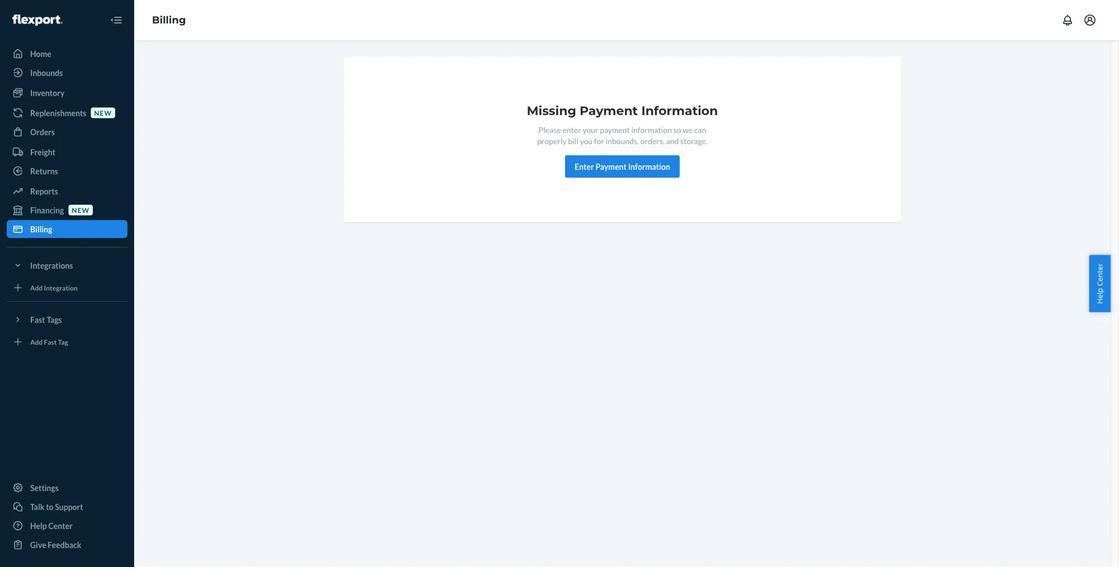 Task type: vqa. For each thing, say whether or not it's contained in the screenshot.
Report within the button
no



Task type: describe. For each thing, give the bounding box(es) containing it.
1 vertical spatial help
[[30, 521, 47, 531]]

orders,
[[641, 136, 665, 146]]

inbounds
[[30, 68, 63, 77]]

information for missing payment information
[[642, 103, 718, 118]]

support
[[55, 502, 83, 512]]

help center link
[[7, 517, 127, 535]]

we
[[683, 125, 693, 134]]

open notifications image
[[1061, 13, 1075, 27]]

talk to support
[[30, 502, 83, 512]]

close navigation image
[[110, 13, 123, 27]]

add for add integration
[[30, 284, 43, 292]]

1 horizontal spatial billing link
[[152, 14, 186, 26]]

flexport logo image
[[12, 15, 63, 26]]

freight link
[[7, 143, 127, 161]]

financing
[[30, 206, 64, 215]]

fast inside dropdown button
[[30, 315, 45, 325]]

missing
[[527, 103, 576, 118]]

center inside "button"
[[1095, 263, 1105, 286]]

new for financing
[[72, 206, 90, 214]]

give feedback
[[30, 540, 81, 550]]

enter payment information
[[575, 162, 670, 171]]

for
[[594, 136, 604, 146]]

inventory link
[[7, 84, 127, 102]]

home link
[[7, 45, 127, 63]]

add for add fast tag
[[30, 338, 43, 346]]

talk
[[30, 502, 44, 512]]

bill
[[568, 136, 579, 146]]

add fast tag link
[[7, 333, 127, 351]]

integration
[[44, 284, 78, 292]]

give
[[30, 540, 46, 550]]

freight
[[30, 147, 55, 157]]

please enter your payment information so we can properly bill you for inbounds, orders, and storage.
[[537, 125, 708, 146]]

reports link
[[7, 182, 127, 200]]

1 horizontal spatial billing
[[152, 14, 186, 26]]

properly
[[537, 136, 567, 146]]

inventory
[[30, 88, 65, 98]]

integrations button
[[7, 257, 127, 275]]

tags
[[47, 315, 62, 325]]

storage.
[[681, 136, 708, 146]]

help inside "button"
[[1095, 288, 1105, 304]]

talk to support button
[[7, 498, 127, 516]]



Task type: locate. For each thing, give the bounding box(es) containing it.
information down orders,
[[628, 162, 670, 171]]

0 horizontal spatial center
[[48, 521, 73, 531]]

fast tags button
[[7, 311, 127, 329]]

new for replenishments
[[94, 109, 112, 117]]

returns link
[[7, 162, 127, 180]]

information
[[632, 125, 672, 134]]

payment for enter
[[596, 162, 627, 171]]

1 vertical spatial help center
[[30, 521, 73, 531]]

feedback
[[48, 540, 81, 550]]

1 vertical spatial add
[[30, 338, 43, 346]]

you
[[580, 136, 593, 146]]

give feedback button
[[7, 536, 127, 554]]

payment right enter in the top right of the page
[[596, 162, 627, 171]]

missing payment information
[[527, 103, 718, 118]]

1 vertical spatial payment
[[596, 162, 627, 171]]

please
[[539, 125, 561, 134]]

integrations
[[30, 261, 73, 270]]

so
[[674, 125, 681, 134]]

1 horizontal spatial new
[[94, 109, 112, 117]]

0 vertical spatial new
[[94, 109, 112, 117]]

billing link right close navigation image
[[152, 14, 186, 26]]

payment
[[580, 103, 638, 118], [596, 162, 627, 171]]

billing link
[[152, 14, 186, 26], [7, 220, 127, 238]]

help center button
[[1090, 255, 1111, 313]]

1 vertical spatial billing link
[[7, 220, 127, 238]]

enter
[[575, 162, 594, 171]]

new down reports link
[[72, 206, 90, 214]]

your
[[583, 125, 599, 134]]

0 vertical spatial billing link
[[152, 14, 186, 26]]

0 horizontal spatial billing link
[[7, 220, 127, 238]]

0 vertical spatial center
[[1095, 263, 1105, 286]]

settings
[[30, 483, 59, 493]]

billing link down financing
[[7, 220, 127, 238]]

add
[[30, 284, 43, 292], [30, 338, 43, 346]]

billing inside billing link
[[30, 225, 52, 234]]

new up orders 'link'
[[94, 109, 112, 117]]

0 vertical spatial information
[[642, 103, 718, 118]]

billing right close navigation image
[[152, 14, 186, 26]]

add integration
[[30, 284, 78, 292]]

enter
[[563, 125, 581, 134]]

center
[[1095, 263, 1105, 286], [48, 521, 73, 531]]

add down "fast tags"
[[30, 338, 43, 346]]

settings link
[[7, 479, 127, 497]]

returns
[[30, 166, 58, 176]]

information up so
[[642, 103, 718, 118]]

replenishments
[[30, 108, 86, 118]]

1 vertical spatial billing
[[30, 225, 52, 234]]

2 add from the top
[[30, 338, 43, 346]]

0 vertical spatial payment
[[580, 103, 638, 118]]

1 horizontal spatial center
[[1095, 263, 1105, 286]]

1 horizontal spatial help center
[[1095, 263, 1105, 304]]

reports
[[30, 186, 58, 196]]

1 vertical spatial fast
[[44, 338, 57, 346]]

fast left tag
[[44, 338, 57, 346]]

orders link
[[7, 123, 127, 141]]

0 horizontal spatial new
[[72, 206, 90, 214]]

new
[[94, 109, 112, 117], [72, 206, 90, 214]]

orders
[[30, 127, 55, 137]]

payment inside enter payment information button
[[596, 162, 627, 171]]

can
[[695, 125, 707, 134]]

0 vertical spatial help center
[[1095, 263, 1105, 304]]

information for enter payment information
[[628, 162, 670, 171]]

add left integration
[[30, 284, 43, 292]]

1 vertical spatial center
[[48, 521, 73, 531]]

fast tags
[[30, 315, 62, 325]]

0 horizontal spatial billing
[[30, 225, 52, 234]]

payment
[[600, 125, 630, 134]]

information
[[642, 103, 718, 118], [628, 162, 670, 171]]

billing down financing
[[30, 225, 52, 234]]

help center
[[1095, 263, 1105, 304], [30, 521, 73, 531]]

fast left tags
[[30, 315, 45, 325]]

inbounds,
[[606, 136, 639, 146]]

home
[[30, 49, 51, 58]]

and
[[666, 136, 679, 146]]

0 vertical spatial add
[[30, 284, 43, 292]]

0 horizontal spatial help
[[30, 521, 47, 531]]

to
[[46, 502, 53, 512]]

fast
[[30, 315, 45, 325], [44, 338, 57, 346]]

1 horizontal spatial help
[[1095, 288, 1105, 304]]

0 vertical spatial fast
[[30, 315, 45, 325]]

tag
[[58, 338, 68, 346]]

0 horizontal spatial help center
[[30, 521, 73, 531]]

enter payment information button
[[565, 155, 680, 178]]

add integration link
[[7, 279, 127, 297]]

1 add from the top
[[30, 284, 43, 292]]

0 vertical spatial help
[[1095, 288, 1105, 304]]

0 vertical spatial billing
[[152, 14, 186, 26]]

open account menu image
[[1084, 13, 1097, 27]]

payment up payment
[[580, 103, 638, 118]]

inbounds link
[[7, 64, 127, 82]]

information inside button
[[628, 162, 670, 171]]

1 vertical spatial information
[[628, 162, 670, 171]]

1 vertical spatial new
[[72, 206, 90, 214]]

payment for missing
[[580, 103, 638, 118]]

help center inside "button"
[[1095, 263, 1105, 304]]

add fast tag
[[30, 338, 68, 346]]

billing
[[152, 14, 186, 26], [30, 225, 52, 234]]

help
[[1095, 288, 1105, 304], [30, 521, 47, 531]]



